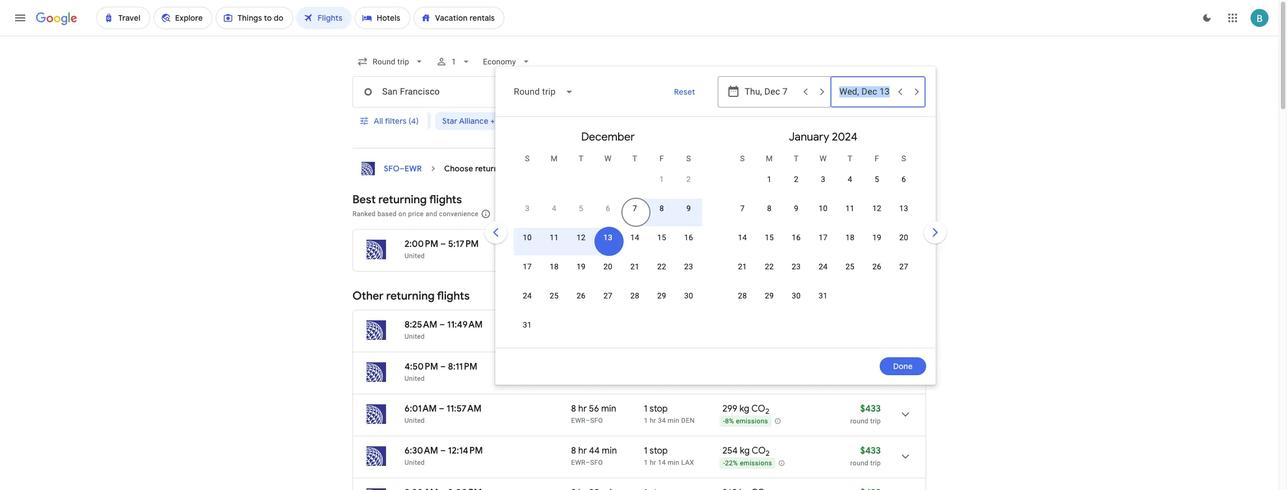 Task type: vqa. For each thing, say whether or not it's contained in the screenshot.
the leftmost Explore
no



Task type: describe. For each thing, give the bounding box(es) containing it.
wed, jan 3 element
[[821, 174, 826, 185]]

tue, jan 2 element
[[794, 174, 799, 185]]

1 vertical spatial 25 button
[[541, 290, 568, 317]]

$433 for 299
[[861, 404, 881, 415]]

Departure time: 4:50 PM. text field
[[405, 362, 438, 373]]

united for 2:00 pm
[[405, 252, 425, 260]]

23 for sat, dec 23 element
[[685, 262, 694, 271]]

2 inside 299 kg co 2
[[766, 407, 770, 417]]

tue, dec 19 element
[[577, 261, 586, 272]]

grid containing december
[[501, 122, 931, 355]]

thu, dec 14 element
[[631, 232, 640, 243]]

16 for sat, dec 16 element
[[685, 233, 694, 242]]

8 inside 8 hr 44 min ewr – sfo
[[571, 446, 576, 457]]

15 for fri, dec 15 element
[[658, 233, 667, 242]]

2 22 button from the left
[[756, 261, 783, 288]]

254 kg co 2
[[723, 446, 770, 459]]

leaves newark liberty international airport at 8:30 am on wednesday, december 13 and arrives at san francisco international airport at 3:00 pm on wednesday, december 13. element
[[405, 488, 482, 491]]

sat, dec 2 element
[[687, 174, 691, 185]]

11:49 am
[[447, 320, 483, 331]]

hr inside 1 stop 1 hr 14 min lax
[[650, 459, 657, 467]]

27 button inside 'january 2024' row group
[[891, 261, 918, 288]]

convenience
[[439, 210, 479, 218]]

20 button inside 'january 2024' row group
[[891, 232, 918, 259]]

- for 254
[[723, 460, 726, 468]]

sat, dec 16 element
[[685, 232, 694, 243]]

co for 254
[[752, 446, 766, 457]]

based
[[378, 210, 397, 218]]

4 s from the left
[[902, 154, 907, 163]]

27 for sat, jan 27 'element'
[[900, 262, 909, 271]]

thu, dec 28 element
[[631, 290, 640, 302]]

emissions for 8 hr 56 min
[[736, 418, 769, 426]]

tue, jan 16 element
[[792, 232, 801, 243]]

filters
[[385, 116, 407, 126]]

all filters (4)
[[374, 116, 419, 126]]

fri, dec 22 element
[[658, 261, 667, 272]]

+2
[[491, 116, 500, 126]]

1 horizontal spatial 12 button
[[864, 203, 891, 230]]

1 vertical spatial 18 button
[[541, 261, 568, 288]]

8:25 am – 11:49 am united
[[405, 320, 483, 341]]

price
[[408, 210, 424, 218]]

ranked
[[353, 210, 376, 218]]

mon, jan 22 element
[[765, 261, 774, 272]]

to
[[501, 164, 509, 174]]

sfo for 11:57 am
[[591, 417, 603, 425]]

times button
[[713, 112, 760, 130]]

299
[[723, 404, 738, 415]]

kg co
[[739, 239, 767, 250]]

1 button
[[432, 48, 477, 75]]

1 stop flight. element for 8 hr 56 min
[[644, 404, 668, 417]]

less emissions button
[[523, 112, 604, 130]]

francisco
[[526, 164, 563, 174]]

1 16 button from the left
[[676, 232, 703, 259]]

$423 round trip
[[851, 362, 881, 384]]

1 horizontal spatial 26 button
[[864, 261, 891, 288]]

0 vertical spatial 10 button
[[810, 203, 837, 230]]

price button
[[663, 112, 708, 130]]

6:30 am
[[405, 446, 438, 457]]

6:30 am – 12:14 pm united
[[405, 446, 483, 467]]

44
[[589, 446, 600, 457]]

423 US dollars text field
[[861, 239, 881, 250]]

connecting airports button
[[765, 112, 866, 130]]

row containing 28
[[729, 285, 837, 317]]

2:00 pm – 5:17 pm united
[[405, 239, 479, 260]]

m for january 2024
[[766, 154, 773, 163]]

star alliance +2
[[443, 116, 500, 126]]

– for ewr
[[400, 164, 405, 174]]

28 for sun, jan 28 element
[[738, 292, 747, 301]]

Departure time: 6:30 AM. text field
[[405, 446, 438, 457]]

trip for 254
[[871, 460, 881, 468]]

sat, dec 30 element
[[685, 290, 694, 302]]

sfo for 12:14 pm
[[591, 459, 603, 467]]

flight details. leaves newark liberty international airport at 6:01 am on wednesday, december 13 and arrives at san francisco international airport at 11:57 am on wednesday, december 13. image
[[893, 401, 920, 428]]

kg inside popup button
[[741, 239, 751, 250]]

passenger assistance button
[[781, 210, 850, 218]]

sun, dec 24 element
[[523, 290, 532, 302]]

$423 for $423
[[861, 239, 881, 250]]

assistance
[[816, 210, 850, 218]]

8 hr 44 min ewr – sfo
[[571, 446, 617, 467]]

w for january 2024
[[820, 154, 827, 163]]

total duration 8 hr 44 min. element
[[571, 446, 644, 459]]

sun, jan 21 element
[[738, 261, 747, 272]]

27 button inside the december row group
[[595, 290, 622, 317]]

leaves newark liberty international airport at 2:00 pm on wednesday, december 13 and arrives at san francisco international airport at 5:17 pm on wednesday, december 13. element
[[405, 239, 479, 250]]

1 28 button from the left
[[622, 290, 649, 317]]

(4)
[[409, 116, 419, 126]]

apply.
[[760, 210, 779, 218]]

round for 299
[[851, 418, 869, 426]]

tue, jan 23 element
[[792, 261, 801, 272]]

15 button inside the december row group
[[649, 232, 676, 259]]

wed, dec 20 element
[[604, 261, 613, 272]]

duration
[[877, 116, 910, 126]]

7 button inside the december row group
[[622, 203, 649, 230]]

11 for the mon, dec 11 element
[[550, 233, 559, 242]]

14 inside 1 stop 1 hr 14 min lax
[[658, 459, 666, 467]]

$433 round trip for 254
[[851, 446, 881, 468]]

11 for thu, jan 11 "element"
[[846, 204, 855, 213]]

fri, jan 12 element
[[873, 203, 882, 214]]

0 horizontal spatial 31 button
[[514, 320, 541, 346]]

29 for "fri, dec 29" element
[[658, 292, 667, 301]]

sun, jan 28 element
[[738, 290, 747, 302]]

21 for thu, dec 21 element
[[631, 262, 640, 271]]

less emissions
[[530, 116, 585, 126]]

$423 for $423 round trip
[[861, 362, 881, 373]]

2 for tue, jan 2 element
[[794, 175, 799, 184]]

sfo – ewr
[[384, 164, 422, 174]]

0 horizontal spatial 26 button
[[568, 290, 595, 317]]

bag fees button
[[717, 210, 744, 218]]

co inside kg co popup button
[[753, 239, 767, 250]]

trip inside $423 round trip
[[871, 376, 881, 384]]

mon, jan 8 element
[[768, 203, 772, 214]]

done
[[894, 362, 913, 372]]

17 for wed, jan 17 element
[[819, 233, 828, 242]]

6:01 am – 11:57 am united
[[405, 404, 482, 425]]

united for 8:25 am
[[405, 333, 425, 341]]

reset
[[675, 87, 696, 97]]

min inside 1 stop 1 hr 14 min lax
[[668, 459, 680, 467]]

7 button inside 'january 2024' row group
[[729, 203, 756, 230]]

8%
[[726, 418, 735, 426]]

leaves newark liberty international airport at 6:30 am on wednesday, december 13 and arrives at san francisco international airport at 12:14 pm on wednesday, december 13. element
[[405, 446, 483, 457]]

thu, jan 18 element
[[846, 232, 855, 243]]

hr for 8 hr 56 min
[[579, 404, 587, 415]]

december row group
[[501, 122, 716, 346]]

4 t from the left
[[848, 154, 853, 163]]

2 t from the left
[[633, 154, 638, 163]]

6 button inside 'january 2024' row group
[[891, 174, 918, 201]]

passenger
[[781, 210, 814, 218]]

56
[[589, 404, 599, 415]]

3 for "sun, dec 3" element
[[525, 204, 530, 213]]

12:14 pm
[[448, 446, 483, 457]]

row containing 24
[[514, 285, 703, 317]]

20 for sat, jan 20 element
[[900, 233, 909, 242]]

2 for sat, dec 2 element
[[687, 175, 691, 184]]

Arrival time: 3:00 PM. text field
[[448, 488, 482, 491]]

15 button inside 'january 2024' row group
[[756, 232, 783, 259]]

row containing 10
[[514, 227, 703, 259]]

1 8 button from the left
[[649, 203, 676, 230]]

20 button inside the december row group
[[595, 261, 622, 288]]

min for 8 hr 56 min
[[602, 404, 617, 415]]

8:11 pm
[[448, 362, 478, 373]]

– for 5:17 pm
[[441, 239, 446, 250]]

sfo up best returning flights
[[384, 164, 400, 174]]

2 bags
[[615, 116, 640, 126]]

1 inside 1 popup button
[[452, 57, 457, 66]]

9 for sat, dec 9 element
[[687, 204, 691, 213]]

san
[[511, 164, 524, 174]]

1 horizontal spatial 24 button
[[810, 261, 837, 288]]

3 1 stop flight. element from the top
[[644, 488, 668, 491]]

6 for wed, dec 6 element
[[606, 204, 611, 213]]

2 s from the left
[[687, 154, 691, 163]]

1 inside the december row group
[[660, 175, 664, 184]]

1 stop 1 hr 14 min lax
[[644, 446, 694, 467]]

star
[[443, 116, 458, 126]]

ewr up best returning flights
[[405, 164, 422, 174]]

kg for 299
[[740, 404, 750, 415]]

main content containing best returning flights
[[353, 158, 927, 491]]

1 vertical spatial 3 button
[[514, 203, 541, 230]]

on
[[399, 210, 407, 218]]

may
[[745, 210, 759, 218]]

423 US dollars text field
[[861, 362, 881, 373]]

34
[[658, 417, 666, 425]]

1 vertical spatial 11 button
[[541, 232, 568, 259]]

2:00 pm
[[405, 239, 439, 250]]

3 t from the left
[[794, 154, 799, 163]]

0 vertical spatial 4 button
[[837, 174, 864, 201]]

4:50 pm – 8:11 pm united
[[405, 362, 478, 383]]

for
[[612, 210, 621, 218]]

returning for other
[[386, 289, 435, 303]]

choose
[[444, 164, 473, 174]]

5 for fri, jan 5 element
[[875, 175, 880, 184]]

18 for mon, dec 18 element
[[550, 262, 559, 271]]

2 14 button from the left
[[729, 232, 756, 259]]

299 kg co 2
[[723, 404, 770, 417]]

22%
[[726, 460, 739, 468]]

2 bags button
[[609, 112, 659, 130]]

11:57 am
[[447, 404, 482, 415]]

+
[[590, 210, 594, 218]]

sat, jan 13 element
[[900, 203, 909, 214]]

layover (1 of 1) is a 1 hr 34 min layover at denver international airport in denver. element
[[644, 417, 717, 426]]

Departure time: 8:30 AM. text field
[[405, 488, 438, 491]]

2024
[[832, 130, 858, 144]]

1 horizontal spatial 11 button
[[837, 203, 864, 230]]

tue, dec 26 element
[[577, 290, 586, 302]]

– inside 8 hr 56 min ewr – sfo
[[586, 417, 591, 425]]

kg co button
[[720, 239, 781, 263]]

1 horizontal spatial 31 button
[[810, 290, 837, 317]]

1 and from the left
[[426, 210, 438, 218]]

2 button for december
[[676, 174, 703, 201]]

return
[[475, 164, 499, 174]]

2 button for january 2024
[[783, 174, 810, 201]]

w for december
[[605, 154, 612, 163]]

sfo for 5:17 pm
[[591, 252, 603, 260]]

january 2024
[[789, 130, 858, 144]]

round for 254
[[851, 460, 869, 468]]

sat, jan 20 element
[[900, 232, 909, 243]]

fri, dec 15 element
[[658, 232, 667, 243]]

ewr for 5:17 pm
[[571, 252, 586, 260]]

row up thu, jan 11 "element"
[[756, 164, 918, 201]]

bags
[[622, 116, 640, 126]]

14 for thu, dec 14 element
[[631, 233, 640, 242]]

fri, jan 19 element
[[873, 232, 882, 243]]

8 inside 'january 2024' row group
[[768, 204, 772, 213]]

1 stop 1 hr 34 min den
[[644, 404, 695, 425]]

total duration 8 hr 56 min. element
[[571, 404, 644, 417]]

17 for the sun, dec 17 element
[[523, 262, 532, 271]]

trip for 299
[[871, 418, 881, 426]]

0 horizontal spatial 17 button
[[514, 261, 541, 288]]

6 for sat, jan 6 element
[[902, 175, 907, 184]]

31 for wed, jan 31 element
[[819, 292, 828, 301]]

times
[[719, 116, 741, 126]]

– inside 8 hr 44 min ewr – sfo
[[586, 459, 591, 467]]

wed, jan 17 element
[[819, 232, 828, 243]]

0 horizontal spatial 24 button
[[514, 290, 541, 317]]

25 for mon, dec 25 element
[[550, 292, 559, 301]]

25 for the thu, jan 25 element
[[846, 262, 855, 271]]

5:17 pm
[[448, 239, 479, 250]]

1 horizontal spatial 25 button
[[837, 261, 864, 288]]

2 and from the left
[[703, 210, 715, 218]]

Departure time: 2:00 PM. text field
[[405, 239, 439, 250]]

7 for sun, jan 7 element
[[741, 204, 745, 213]]

round inside $423 round trip
[[851, 376, 869, 384]]

leaves newark liberty international airport at 6:01 am on wednesday, december 13 and arrives at san francisco international airport at 11:57 am on wednesday, december 13. element
[[405, 404, 482, 415]]

1 button for december
[[649, 174, 676, 201]]

row containing 21
[[729, 256, 918, 288]]

thu, jan 11 element
[[846, 203, 855, 214]]

price
[[670, 116, 689, 126]]

0 horizontal spatial 12 button
[[568, 232, 595, 259]]

all
[[374, 116, 383, 126]]

$433 for 254
[[861, 446, 881, 457]]

mon, dec 25 element
[[550, 290, 559, 302]]

1 30 button from the left
[[676, 290, 703, 317]]

8 inside 8 hr 56 min ewr – sfo
[[571, 404, 576, 415]]

20 for wed, dec 20 element
[[604, 262, 613, 271]]

row up fri, dec 8 element
[[649, 164, 703, 201]]

17 inside '6 hr 17 min ewr – sfo'
[[589, 239, 598, 250]]

hr for 8 hr 44 min
[[579, 446, 587, 457]]

1 22 button from the left
[[649, 261, 676, 288]]

optional
[[648, 210, 674, 218]]

thu, dec 7, departure date. element
[[633, 203, 638, 214]]

433 US dollars text field
[[861, 446, 881, 457]]

hr for 6 hr 17 min
[[579, 239, 587, 250]]

flight details. leaves newark liberty international airport at 6:30 am on wednesday, december 13 and arrives at san francisco international airport at 12:14 pm on wednesday, december 13. image
[[893, 443, 920, 470]]

1 horizontal spatial 17 button
[[810, 232, 837, 259]]

hr inside 1 stop 1 hr 34 min den
[[650, 417, 657, 425]]



Task type: locate. For each thing, give the bounding box(es) containing it.
Return text field
[[840, 77, 891, 107], [840, 77, 891, 107]]

$433
[[861, 404, 881, 415], [861, 446, 881, 457]]

2 horizontal spatial 14
[[738, 233, 747, 242]]

0 horizontal spatial 2 button
[[676, 174, 703, 201]]

4 for thu, jan 4 element
[[848, 175, 853, 184]]

1 vertical spatial 10 button
[[514, 232, 541, 259]]

31 down the sun, dec 24 element
[[523, 321, 532, 330]]

– up tue, dec 19 element
[[586, 252, 591, 260]]

31 button down the sun, dec 24 element
[[514, 320, 541, 346]]

1 22 from the left
[[658, 262, 667, 271]]

1 horizontal spatial 30 button
[[783, 290, 810, 317]]

loading results progress bar
[[0, 36, 1279, 38]]

united
[[405, 252, 425, 260], [405, 333, 425, 341], [405, 375, 425, 383], [405, 417, 425, 425], [405, 459, 425, 467]]

16
[[685, 233, 694, 242], [792, 233, 801, 242]]

26 button right the thu, jan 25 element
[[864, 261, 891, 288]]

1 horizontal spatial 21 button
[[729, 261, 756, 288]]

mon, jan 1 element
[[768, 174, 772, 185]]

1 button for january 2024
[[756, 174, 783, 201]]

1 horizontal spatial 15
[[765, 233, 774, 242]]

nonstop
[[644, 239, 679, 250]]

0 vertical spatial 20
[[900, 233, 909, 242]]

0 horizontal spatial m
[[551, 154, 558, 163]]

13 for the 'sat, jan 13' element
[[900, 204, 909, 213]]

2 fees from the left
[[730, 210, 744, 218]]

9 button up sat, dec 16 element
[[676, 203, 703, 230]]

1 horizontal spatial 28 button
[[729, 290, 756, 317]]

8 button up fri, dec 15 element
[[649, 203, 676, 230]]

27 inside 'january 2024' row group
[[900, 262, 909, 271]]

mon, dec 18 element
[[550, 261, 559, 272]]

stop up 34
[[650, 404, 668, 415]]

round down $433 text box
[[851, 460, 869, 468]]

learn more about ranking image
[[481, 209, 491, 219]]

2 28 button from the left
[[729, 290, 756, 317]]

taxes
[[572, 210, 589, 218]]

1 15 button from the left
[[649, 232, 676, 259]]

0 horizontal spatial 25 button
[[541, 290, 568, 317]]

prices
[[498, 210, 518, 218]]

24 for wed, jan 24 element
[[819, 262, 828, 271]]

19 button inside the december row group
[[568, 261, 595, 288]]

hr
[[579, 239, 587, 250], [579, 404, 587, 415], [650, 417, 657, 425], [579, 446, 587, 457], [650, 459, 657, 467]]

1 vertical spatial 6
[[606, 204, 611, 213]]

6 left tue, dec 12 element
[[571, 239, 577, 250]]

1 horizontal spatial 24
[[819, 262, 828, 271]]

– inside 4:50 pm – 8:11 pm united
[[441, 362, 446, 373]]

tue, jan 30 element
[[792, 290, 801, 302]]

0 vertical spatial 12 button
[[864, 203, 891, 230]]

6 inside 'january 2024' row group
[[902, 175, 907, 184]]

1 29 button from the left
[[649, 290, 676, 317]]

15 for mon, jan 15 element
[[765, 233, 774, 242]]

2 round from the top
[[851, 418, 869, 426]]

26 inside 'january 2024' row group
[[873, 262, 882, 271]]

1 vertical spatial 12
[[577, 233, 586, 242]]

row down tue, jan 23 'element'
[[729, 285, 837, 317]]

0 horizontal spatial 22 button
[[649, 261, 676, 288]]

Arrival time: 8:11 PM. text field
[[448, 362, 478, 373]]

24 left mon, dec 25 element
[[523, 292, 532, 301]]

1 horizontal spatial 3 button
[[810, 174, 837, 201]]

– for 8:11 pm
[[441, 362, 446, 373]]

0 horizontal spatial 20
[[604, 262, 613, 271]]

1 horizontal spatial 16 button
[[783, 232, 810, 259]]

total duration 9 hr 30 min. element
[[571, 488, 644, 491]]

29 left tue, jan 30 element
[[765, 292, 774, 301]]

0 horizontal spatial 28 button
[[622, 290, 649, 317]]

4 for "mon, dec 4" element
[[552, 204, 557, 213]]

other
[[353, 289, 384, 303]]

14 inside 'january 2024' row group
[[738, 233, 747, 242]]

0 horizontal spatial 10 button
[[514, 232, 541, 259]]

1 horizontal spatial 28
[[738, 292, 747, 301]]

10 inside 'january 2024' row group
[[819, 204, 828, 213]]

1 vertical spatial 3
[[525, 204, 530, 213]]

2 7 button from the left
[[729, 203, 756, 230]]

433 US dollars text field
[[861, 488, 881, 491]]

– for 11:57 am
[[439, 404, 445, 415]]

stop inside 1 stop 1 hr 34 min den
[[650, 404, 668, 415]]

Departure time: 6:01 AM. text field
[[405, 404, 437, 415]]

row
[[649, 164, 703, 201], [756, 164, 918, 201], [514, 198, 703, 230], [729, 198, 918, 230], [514, 227, 703, 259], [729, 227, 918, 259], [514, 256, 703, 288], [729, 256, 918, 288], [514, 285, 703, 317], [729, 285, 837, 317]]

6 button inside the december row group
[[595, 203, 622, 230]]

0 vertical spatial 31 button
[[810, 290, 837, 317]]

0 vertical spatial stop
[[650, 404, 668, 415]]

1 vertical spatial 11
[[550, 233, 559, 242]]

prices include required taxes + fees for 1 adult. optional charges and bag fees may apply. passenger assistance
[[498, 210, 850, 218]]

f for december
[[660, 154, 664, 163]]

9 inside 'january 2024' row group
[[794, 204, 799, 213]]

star alliance +2 button
[[436, 108, 519, 135]]

8:25 am
[[405, 320, 438, 331]]

0 horizontal spatial 23
[[685, 262, 694, 271]]

f for january 2024
[[875, 154, 880, 163]]

– inside 6:01 am – 11:57 am united
[[439, 404, 445, 415]]

1 t from the left
[[579, 154, 584, 163]]

254
[[723, 446, 738, 457]]

None search field
[[346, 48, 949, 385]]

27 left thu, dec 28 'element' in the left bottom of the page
[[604, 292, 613, 301]]

ewr for 12:14 pm
[[571, 459, 586, 467]]

5 left +
[[579, 204, 584, 213]]

wed, jan 31 element
[[819, 290, 828, 302]]

row containing 7
[[729, 198, 918, 230]]

row down wed, dec 20 element
[[514, 285, 703, 317]]

30 for the sat, dec 30 element
[[685, 292, 694, 301]]

1 vertical spatial kg
[[740, 404, 750, 415]]

22 for fri, dec 22 element
[[658, 262, 667, 271]]

1 vertical spatial stop
[[650, 446, 668, 457]]

1 round from the top
[[851, 376, 869, 384]]

19 for tue, dec 19 element
[[577, 262, 586, 271]]

0 horizontal spatial 14 button
[[622, 232, 649, 259]]

stop for 8 hr 56 min
[[650, 404, 668, 415]]

6:01 am
[[405, 404, 437, 415]]

2 7 from the left
[[741, 204, 745, 213]]

1 button up mon, jan 8 element
[[756, 174, 783, 201]]

sort
[[880, 209, 896, 219]]

1 stop from the top
[[650, 404, 668, 415]]

thu, jan 4 element
[[848, 174, 853, 185]]

0 vertical spatial $433 round trip
[[851, 404, 881, 426]]

1 stop flight. element for 8 hr 44 min
[[644, 446, 668, 459]]

sun, dec 3 element
[[525, 203, 530, 214]]

2 vertical spatial trip
[[871, 460, 881, 468]]

2 21 button from the left
[[729, 261, 756, 288]]

23 for tue, jan 23 'element'
[[792, 262, 801, 271]]

– right 6:01 am
[[439, 404, 445, 415]]

united for 4:50 pm
[[405, 375, 425, 383]]

1 30 from the left
[[685, 292, 694, 301]]

9 left wed, jan 10 'element'
[[794, 204, 799, 213]]

2 left bags
[[615, 116, 620, 126]]

2 trip from the top
[[871, 418, 881, 426]]

16 down the charges
[[685, 233, 694, 242]]

1 21 from the left
[[631, 262, 640, 271]]

united down the 8:25 am
[[405, 333, 425, 341]]

10 button
[[810, 203, 837, 230], [514, 232, 541, 259]]

12 for tue, dec 12 element
[[577, 233, 586, 242]]

12 left by:
[[873, 204, 882, 213]]

row containing 17
[[514, 256, 703, 288]]

row up wed, jan 17 element
[[729, 198, 918, 230]]

4 button up the mon, dec 11 element
[[541, 203, 568, 230]]

0 horizontal spatial 11
[[550, 233, 559, 242]]

15 inside the december row group
[[658, 233, 667, 242]]

None field
[[353, 52, 430, 72], [479, 52, 537, 72], [505, 78, 583, 105], [353, 52, 430, 72], [479, 52, 537, 72], [505, 78, 583, 105]]

1 m from the left
[[551, 154, 558, 163]]

5 button
[[864, 174, 891, 201], [568, 203, 595, 230]]

20 button up wed, dec 27 element
[[595, 261, 622, 288]]

19 inside 'january 2024' row group
[[873, 233, 882, 242]]

-8% emissions
[[723, 418, 769, 426]]

1 inside 'january 2024' row group
[[768, 175, 772, 184]]

tue, jan 9 element
[[794, 203, 799, 214]]

16 for tue, jan 16 "element"
[[792, 233, 801, 242]]

round down 433 us dollars text field
[[851, 418, 869, 426]]

connecting
[[772, 116, 815, 126]]

main menu image
[[13, 11, 27, 25]]

1 vertical spatial 4 button
[[541, 203, 568, 230]]

2 right fri, dec 1 element
[[687, 175, 691, 184]]

17 left mon, dec 18 element
[[523, 262, 532, 271]]

ewr down total duration 8 hr 56 min. element
[[571, 417, 586, 425]]

0 horizontal spatial 15
[[658, 233, 667, 242]]

by:
[[898, 209, 909, 219]]

none text field inside "search box"
[[353, 76, 529, 108]]

10
[[819, 204, 828, 213], [523, 233, 532, 242]]

14
[[631, 233, 640, 242], [738, 233, 747, 242], [658, 459, 666, 467]]

f inside the december row group
[[660, 154, 664, 163]]

min inside 8 hr 56 min ewr – sfo
[[602, 404, 617, 415]]

1 w from the left
[[605, 154, 612, 163]]

0 vertical spatial 24 button
[[810, 261, 837, 288]]

1 horizontal spatial 3
[[821, 175, 826, 184]]

7 right for
[[633, 204, 638, 213]]

30 button
[[676, 290, 703, 317], [783, 290, 810, 317]]

united inside 2:00 pm – 5:17 pm united
[[405, 252, 425, 260]]

1 horizontal spatial 16
[[792, 233, 801, 242]]

24 inside row group
[[819, 262, 828, 271]]

flight details. leaves newark liberty international airport at 4:50 pm on wednesday, december 13 and arrives at san francisco international airport at 8:11 pm on wednesday, december 13. image
[[893, 359, 920, 386]]

1 horizontal spatial fees
[[730, 210, 744, 218]]

main content
[[353, 158, 927, 491]]

1 21 button from the left
[[622, 261, 649, 288]]

less
[[530, 116, 546, 126]]

1 vertical spatial 5 button
[[568, 203, 595, 230]]

29 inside 'january 2024' row group
[[765, 292, 774, 301]]

1 29 from the left
[[658, 292, 667, 301]]

11
[[846, 204, 855, 213], [550, 233, 559, 242]]

0 horizontal spatial 30 button
[[676, 290, 703, 317]]

12 button
[[864, 203, 891, 230], [568, 232, 595, 259]]

min inside 8 hr 44 min ewr – sfo
[[602, 446, 617, 457]]

1 1 stop flight. element from the top
[[644, 404, 668, 417]]

0 vertical spatial 13
[[900, 204, 909, 213]]

swap origin and destination. image
[[524, 85, 538, 99]]

10 for the sun, dec 10 element
[[523, 233, 532, 242]]

20 down total duration 6 hr 17 min. element
[[604, 262, 613, 271]]

2 w from the left
[[820, 154, 827, 163]]

12 for fri, jan 12 element
[[873, 204, 882, 213]]

sun, dec 10 element
[[523, 232, 532, 243]]

0 horizontal spatial 16
[[685, 233, 694, 242]]

– inside 8:25 am – 11:49 am united
[[440, 320, 445, 331]]

mon, dec 11 element
[[550, 232, 559, 243]]

trip down 433 us dollars text field
[[871, 418, 881, 426]]

row containing 3
[[514, 198, 703, 230]]

30 left wed, jan 31 element
[[792, 292, 801, 301]]

wed, jan 24 element
[[819, 261, 828, 272]]

united inside 4:50 pm – 8:11 pm united
[[405, 375, 425, 383]]

total duration 6 hr 17 min. element
[[571, 239, 644, 252]]

0 vertical spatial trip
[[871, 376, 881, 384]]

sfo inside '6 hr 17 min ewr – sfo'
[[591, 252, 603, 260]]

0 vertical spatial 24
[[819, 262, 828, 271]]

28 inside 'january 2024' row group
[[738, 292, 747, 301]]

10 right passenger
[[819, 204, 828, 213]]

sun, jan 7 element
[[741, 203, 745, 214]]

2 $423 from the top
[[861, 362, 881, 373]]

1 15 from the left
[[658, 233, 667, 242]]

1 vertical spatial 27
[[604, 292, 613, 301]]

2 for 2 bags
[[615, 116, 620, 126]]

fri, dec 1 element
[[660, 174, 664, 185]]

2 16 button from the left
[[783, 232, 810, 259]]

3 button
[[810, 174, 837, 201], [514, 203, 541, 230]]

thu, dec 21 element
[[631, 261, 640, 272]]

ewr inside 8 hr 56 min ewr – sfo
[[571, 417, 586, 425]]

3 united from the top
[[405, 375, 425, 383]]

1 vertical spatial returning
[[386, 289, 435, 303]]

-
[[723, 418, 726, 426], [723, 460, 726, 468]]

15 down apply.
[[765, 233, 774, 242]]

0 horizontal spatial 4 button
[[541, 203, 568, 230]]

min left "lax"
[[668, 459, 680, 467]]

11 inside the december row group
[[550, 233, 559, 242]]

1 2 button from the left
[[676, 174, 703, 201]]

choose return to san francisco
[[444, 164, 563, 174]]

24 right tue, jan 23 'element'
[[819, 262, 828, 271]]

3 inside the december row group
[[525, 204, 530, 213]]

8
[[660, 204, 664, 213], [768, 204, 772, 213], [571, 404, 576, 415], [571, 446, 576, 457]]

2 m from the left
[[766, 154, 773, 163]]

5 for tue, dec 5 element
[[579, 204, 584, 213]]

sfo inside 8 hr 44 min ewr – sfo
[[591, 459, 603, 467]]

change appearance image
[[1194, 4, 1221, 31]]

5 button inside 'january 2024' row group
[[864, 174, 891, 201]]

6 hr 17 min ewr – sfo
[[571, 239, 615, 260]]

january 2024 row group
[[716, 122, 931, 344]]

fees right +
[[596, 210, 610, 218]]

f up fri, jan 5 element
[[875, 154, 880, 163]]

nonstop flight. element
[[644, 239, 679, 252]]

14 button
[[622, 232, 649, 259], [729, 232, 756, 259]]

6 inside '6 hr 17 min ewr – sfo'
[[571, 239, 577, 250]]

1 vertical spatial 10
[[523, 233, 532, 242]]

28
[[631, 292, 640, 301], [738, 292, 747, 301]]

emissions right less
[[548, 116, 585, 126]]

4:50 pm
[[405, 362, 438, 373]]

26 for fri, jan 26 'element'
[[873, 262, 882, 271]]

flights for other returning flights
[[437, 289, 470, 303]]

- for 299
[[723, 418, 726, 426]]

0 horizontal spatial w
[[605, 154, 612, 163]]

7
[[633, 204, 638, 213], [741, 204, 745, 213]]

2 $433 from the top
[[861, 446, 881, 457]]

1 horizontal spatial 9
[[794, 204, 799, 213]]

s
[[525, 154, 530, 163], [687, 154, 691, 163], [741, 154, 745, 163], [902, 154, 907, 163]]

13 down for
[[604, 233, 613, 242]]

– for 12:14 pm
[[441, 446, 446, 457]]

3 s from the left
[[741, 154, 745, 163]]

1 - from the top
[[723, 418, 726, 426]]

29 inside the december row group
[[658, 292, 667, 301]]

1 horizontal spatial 18 button
[[837, 232, 864, 259]]

0 horizontal spatial 20 button
[[595, 261, 622, 288]]

4 inside row group
[[848, 175, 853, 184]]

7 button right bag at the right
[[729, 203, 756, 230]]

$423
[[861, 239, 881, 250], [861, 362, 881, 373]]

24 for the sun, dec 24 element
[[523, 292, 532, 301]]

23 button
[[676, 261, 703, 288], [783, 261, 810, 288]]

5 inside the december row group
[[579, 204, 584, 213]]

2 23 from the left
[[792, 262, 801, 271]]

10 button up the sun, dec 17 element
[[514, 232, 541, 259]]

12 down taxes on the top of page
[[577, 233, 586, 242]]

Arrival time: 11:49 AM. text field
[[447, 320, 483, 331]]

1 horizontal spatial 18
[[846, 233, 855, 242]]

f up fri, dec 1 element
[[660, 154, 664, 163]]

1 horizontal spatial 15 button
[[756, 232, 783, 259]]

2 30 from the left
[[792, 292, 801, 301]]

0 vertical spatial 18
[[846, 233, 855, 242]]

0 horizontal spatial 5
[[579, 204, 584, 213]]

0 vertical spatial 18 button
[[837, 232, 864, 259]]

stop for 8 hr 44 min
[[650, 446, 668, 457]]

23 right mon, jan 22 'element'
[[792, 262, 801, 271]]

4 button up thu, jan 11 "element"
[[837, 174, 864, 201]]

3 for wed, jan 3 element
[[821, 175, 826, 184]]

next image
[[922, 219, 949, 246]]

1 vertical spatial 24
[[523, 292, 532, 301]]

1 16 from the left
[[685, 233, 694, 242]]

2 button up sat, dec 9 element
[[676, 174, 703, 201]]

19 button
[[864, 232, 891, 259], [568, 261, 595, 288]]

0 horizontal spatial 13 button
[[595, 232, 622, 259]]

fees right bag at the right
[[730, 210, 744, 218]]

2 22 from the left
[[765, 262, 774, 271]]

21 button
[[622, 261, 649, 288], [729, 261, 756, 288]]

18 inside 'january 2024' row group
[[846, 233, 855, 242]]

1 horizontal spatial 21
[[738, 262, 747, 271]]

1 united from the top
[[405, 252, 425, 260]]

2 15 from the left
[[765, 233, 774, 242]]

2 $433 round trip from the top
[[851, 446, 881, 468]]

fri, jan 5 element
[[875, 174, 880, 185]]

9 button up tue, jan 16 "element"
[[783, 203, 810, 230]]

flights up 'leaves newark liberty international airport at 8:25 am on wednesday, december 13 and arrives at san francisco international airport at 11:49 am on wednesday, december 13.' element
[[437, 289, 470, 303]]

1 vertical spatial co
[[752, 404, 766, 415]]

1 horizontal spatial 6
[[606, 204, 611, 213]]

1 button up fri, dec 8 element
[[649, 174, 676, 201]]

0 vertical spatial $433
[[861, 404, 881, 415]]

1 stop flight. element
[[644, 404, 668, 417], [644, 446, 668, 459], [644, 488, 668, 491]]

united for 6:30 am
[[405, 459, 425, 467]]

19 for fri, jan 19 element
[[873, 233, 882, 242]]

tue, dec 12 element
[[577, 232, 586, 243]]

2 vertical spatial kg
[[740, 446, 750, 457]]

layover (1 of 1) is a 1 hr 14 min layover at los angeles international airport in los angeles. element
[[644, 459, 717, 468]]

hr inside 8 hr 44 min ewr – sfo
[[579, 446, 587, 457]]

1 horizontal spatial 13
[[900, 204, 909, 213]]

– inside '6 hr 17 min ewr – sfo'
[[586, 252, 591, 260]]

flights up 'convenience'
[[429, 193, 462, 207]]

– right 6:30 am in the left bottom of the page
[[441, 446, 446, 457]]

sat, jan 27 element
[[900, 261, 909, 272]]

$423 right "thu, jan 18" element
[[861, 239, 881, 250]]

2 1 button from the left
[[756, 174, 783, 201]]

leaves newark liberty international airport at 8:25 am on wednesday, december 13 and arrives at san francisco international airport at 11:49 am on wednesday, december 13. element
[[405, 320, 483, 331]]

1 f from the left
[[660, 154, 664, 163]]

sun, jan 14 element
[[738, 232, 747, 243]]

2 stops or fewer, stops, selected image
[[346, 108, 431, 135]]

30 for tue, jan 30 element
[[792, 292, 801, 301]]

wed, jan 10 element
[[819, 203, 828, 214]]

1 horizontal spatial 12
[[873, 204, 882, 213]]

kg inside 254 kg co 2
[[740, 446, 750, 457]]

3 trip from the top
[[871, 460, 881, 468]]

kg for 254
[[740, 446, 750, 457]]

27 button
[[891, 261, 918, 288], [595, 290, 622, 317]]

14 for sun, jan 14 element
[[738, 233, 747, 242]]

s down "times" popup button at the top right of page
[[741, 154, 745, 163]]

8 right 'adult.'
[[660, 204, 664, 213]]

24 button up wed, jan 31 element
[[810, 261, 837, 288]]

1 $433 round trip from the top
[[851, 404, 881, 426]]

31 right tue, jan 30 element
[[819, 292, 828, 301]]

28 left mon, jan 29 element
[[738, 292, 747, 301]]

sfo down 44
[[591, 459, 603, 467]]

0 horizontal spatial 10
[[523, 233, 532, 242]]

0 horizontal spatial 5 button
[[568, 203, 595, 230]]

1 23 button from the left
[[676, 261, 703, 288]]

27 inside the december row group
[[604, 292, 613, 301]]

fri, jan 26 element
[[873, 261, 882, 272]]

13 right sort
[[900, 204, 909, 213]]

28 left "fri, dec 29" element
[[631, 292, 640, 301]]

1 trip from the top
[[871, 376, 881, 384]]

reset button
[[661, 78, 709, 105]]

16 inside 'january 2024' row group
[[792, 233, 801, 242]]

sort by: button
[[875, 204, 927, 224]]

– up best returning flights
[[400, 164, 405, 174]]

best returning flights
[[353, 193, 462, 207]]

2 vertical spatial 6
[[571, 239, 577, 250]]

Departure time: 8:25 AM. text field
[[405, 320, 438, 331]]

17 inside 'january 2024' row group
[[819, 233, 828, 242]]

0 horizontal spatial 17
[[523, 262, 532, 271]]

ewr inside 8 hr 44 min ewr – sfo
[[571, 459, 586, 467]]

22 inside the december row group
[[658, 262, 667, 271]]

31 for sun, dec 31 element at the left bottom
[[523, 321, 532, 330]]

28 for thu, dec 28 'element' in the left bottom of the page
[[631, 292, 640, 301]]

min for 6 hr 17 min
[[600, 239, 615, 250]]

6 button up the 'sat, jan 13' element
[[891, 174, 918, 201]]

2 1 stop flight. element from the top
[[644, 446, 668, 459]]

sort by:
[[880, 209, 909, 219]]

sat, jan 6 element
[[902, 174, 907, 185]]

Departure text field
[[745, 77, 797, 107], [745, 77, 797, 107]]

5
[[875, 175, 880, 184], [579, 204, 584, 213]]

2
[[615, 116, 620, 126], [687, 175, 691, 184], [794, 175, 799, 184], [766, 407, 770, 417], [766, 449, 770, 459]]

24 inside the december row group
[[523, 292, 532, 301]]

m for december
[[551, 154, 558, 163]]

united inside 8:25 am – 11:49 am united
[[405, 333, 425, 341]]

21 inside 'january 2024' row group
[[738, 262, 747, 271]]

3 right prices
[[525, 204, 530, 213]]

2 28 from the left
[[738, 292, 747, 301]]

all filters (4) button
[[353, 108, 428, 135]]

1 28 from the left
[[631, 292, 640, 301]]

0 vertical spatial 6 button
[[891, 174, 918, 201]]

2 30 button from the left
[[783, 290, 810, 317]]

2 horizontal spatial 17
[[819, 233, 828, 242]]

17 inside the december row group
[[523, 262, 532, 271]]

2 29 button from the left
[[756, 290, 783, 317]]

1 horizontal spatial 7 button
[[729, 203, 756, 230]]

airports
[[817, 116, 847, 126]]

– for 11:49 am
[[440, 320, 445, 331]]

2 9 button from the left
[[783, 203, 810, 230]]

mon, jan 29 element
[[765, 290, 774, 302]]

1 9 button from the left
[[676, 203, 703, 230]]

20 button
[[891, 232, 918, 259], [595, 261, 622, 288]]

w down december
[[605, 154, 612, 163]]

sat, dec 23 element
[[685, 261, 694, 272]]

17 button up the sun, dec 24 element
[[514, 261, 541, 288]]

2 inside 'popup button'
[[615, 116, 620, 126]]

10 down include
[[523, 233, 532, 242]]

3 button up wed, jan 10 'element'
[[810, 174, 837, 201]]

ewr for 11:57 am
[[571, 417, 586, 425]]

$433 round trip up $433 text box
[[851, 404, 881, 426]]

2 inside row group
[[794, 175, 799, 184]]

tue, dec 5 element
[[579, 203, 584, 214]]

29
[[658, 292, 667, 301], [765, 292, 774, 301]]

1 horizontal spatial m
[[766, 154, 773, 163]]

ewr up tue, dec 19 element
[[571, 252, 586, 260]]

flights
[[429, 193, 462, 207], [437, 289, 470, 303]]

kg inside 299 kg co 2
[[740, 404, 750, 415]]

9 inside the december row group
[[687, 204, 691, 213]]

min inside '6 hr 17 min ewr – sfo'
[[600, 239, 615, 250]]

2 16 from the left
[[792, 233, 801, 242]]

united for 6:01 am
[[405, 417, 425, 425]]

7 for thu, dec 7, departure date. "element"
[[633, 204, 638, 213]]

emissions down 299 kg co 2
[[736, 418, 769, 426]]

done button
[[880, 353, 927, 380]]

den
[[682, 417, 695, 425]]

13 inside 'january 2024' row group
[[900, 204, 909, 213]]

– down 44
[[586, 459, 591, 467]]

27 for wed, dec 27 element
[[604, 292, 613, 301]]

w inside 'january 2024' row group
[[820, 154, 827, 163]]

1 9 from the left
[[687, 204, 691, 213]]

4 united from the top
[[405, 417, 425, 425]]

26 inside the december row group
[[577, 292, 586, 301]]

$433 round trip for 299
[[851, 404, 881, 426]]

2 up the -22% emissions
[[766, 449, 770, 459]]

25 button
[[837, 261, 864, 288], [541, 290, 568, 317]]

fri, dec 29 element
[[658, 290, 667, 302]]

best
[[353, 193, 376, 207]]

m inside 'january 2024' row group
[[766, 154, 773, 163]]

8 left 56
[[571, 404, 576, 415]]

22 for mon, jan 22 'element'
[[765, 262, 774, 271]]

thu, jan 25 element
[[846, 261, 855, 272]]

8 inside the december row group
[[660, 204, 664, 213]]

2 united from the top
[[405, 333, 425, 341]]

0 horizontal spatial 21
[[631, 262, 640, 271]]

1 1 button from the left
[[649, 174, 676, 201]]

hr left "lax"
[[650, 459, 657, 467]]

3 round from the top
[[851, 460, 869, 468]]

duration button
[[870, 112, 929, 130]]

6
[[902, 175, 907, 184], [606, 204, 611, 213], [571, 239, 577, 250]]

fri, dec 8 element
[[660, 203, 664, 214]]

5 united from the top
[[405, 459, 425, 467]]

min up wed, dec 20 element
[[600, 239, 615, 250]]

kg
[[741, 239, 751, 250], [740, 404, 750, 415], [740, 446, 750, 457]]

12 inside the december row group
[[577, 233, 586, 242]]

11 inside 'january 2024' row group
[[846, 204, 855, 213]]

1 14 button from the left
[[622, 232, 649, 259]]

9 for "tue, jan 9" element
[[794, 204, 799, 213]]

19 button up fri, jan 26 'element'
[[864, 232, 891, 259]]

17 button
[[810, 232, 837, 259], [514, 261, 541, 288]]

other returning flights
[[353, 289, 470, 303]]

$433 round trip up 433 us dollars text box
[[851, 446, 881, 468]]

1 horizontal spatial 22 button
[[756, 261, 783, 288]]

0 vertical spatial 3
[[821, 175, 826, 184]]

w inside the december row group
[[605, 154, 612, 163]]

7 button
[[622, 203, 649, 230], [729, 203, 756, 230]]

2 23 button from the left
[[783, 261, 810, 288]]

1 vertical spatial 31
[[523, 321, 532, 330]]

emissions inside popup button
[[548, 116, 585, 126]]

15 button up fri, dec 22 element
[[649, 232, 676, 259]]

wed, dec 6 element
[[606, 203, 611, 214]]

ewr inside '6 hr 17 min ewr – sfo'
[[571, 252, 586, 260]]

0 vertical spatial 13 button
[[891, 203, 918, 230]]

united inside 6:30 am – 12:14 pm united
[[405, 459, 425, 467]]

2 stop from the top
[[650, 446, 668, 457]]

co for 299
[[752, 404, 766, 415]]

december
[[582, 130, 635, 144]]

2 inside 254 kg co 2
[[766, 449, 770, 459]]

2 f from the left
[[875, 154, 880, 163]]

1 vertical spatial $433
[[861, 446, 881, 457]]

ranked based on price and convenience
[[353, 210, 479, 218]]

sun, dec 31 element
[[523, 320, 532, 331]]

adult.
[[628, 210, 646, 218]]

1 $433 from the top
[[861, 404, 881, 415]]

sat, dec 9 element
[[687, 203, 691, 214]]

8 right may
[[768, 204, 772, 213]]

1 vertical spatial 20
[[604, 262, 613, 271]]

4 inside the december row group
[[552, 204, 557, 213]]

18 for "thu, jan 18" element
[[846, 233, 855, 242]]

22 inside 'january 2024' row group
[[765, 262, 774, 271]]

21 for the sun, jan 21 element at the bottom of page
[[738, 262, 747, 271]]

wed, dec 27 element
[[604, 290, 613, 302]]

1 horizontal spatial 17
[[589, 239, 598, 250]]

bag
[[717, 210, 728, 218]]

1 $423 from the top
[[861, 239, 881, 250]]

23 inside the december row group
[[685, 262, 694, 271]]

13 for wed, dec 13, return date. element at top left
[[604, 233, 613, 242]]

31 button right tue, jan 30 element
[[810, 290, 837, 317]]

row containing 14
[[729, 227, 918, 259]]

january
[[789, 130, 830, 144]]

1 horizontal spatial 14
[[658, 459, 666, 467]]

m inside the december row group
[[551, 154, 558, 163]]

1 fees from the left
[[596, 210, 610, 218]]

– down 56
[[586, 417, 591, 425]]

25 button left fri, jan 26 'element'
[[837, 261, 864, 288]]

0 vertical spatial 11 button
[[837, 203, 864, 230]]

31 inside the december row group
[[523, 321, 532, 330]]

min for 8 hr 44 min
[[602, 446, 617, 457]]

1 7 button from the left
[[622, 203, 649, 230]]

2 2 button from the left
[[783, 174, 810, 201]]

trip down $433 text box
[[871, 460, 881, 468]]

2 29 from the left
[[765, 292, 774, 301]]

grid
[[501, 122, 931, 355]]

emissions down 254 kg co 2
[[740, 460, 773, 468]]

Arrival time: 12:14 PM. text field
[[448, 446, 483, 457]]

12 inside 'january 2024' row group
[[873, 204, 882, 213]]

2 8 button from the left
[[756, 203, 783, 230]]

None text field
[[353, 76, 529, 108]]

Arrival time: 11:57 AM. text field
[[447, 404, 482, 415]]

9 right fri, dec 8 element
[[687, 204, 691, 213]]

flights for best returning flights
[[429, 193, 462, 207]]

1
[[452, 57, 457, 66], [660, 175, 664, 184], [768, 175, 772, 184], [622, 210, 626, 218], [644, 404, 648, 415], [644, 417, 648, 425], [644, 446, 648, 457], [644, 459, 648, 467]]

0 horizontal spatial 8 button
[[649, 203, 676, 230]]

30 inside the december row group
[[685, 292, 694, 301]]

20 inside the december row group
[[604, 262, 613, 271]]

5 button inside the december row group
[[568, 203, 595, 230]]

$423 left done
[[861, 362, 881, 373]]

row up wed, dec 13, return date. element at top left
[[514, 198, 703, 230]]

5 inside 'january 2024' row group
[[875, 175, 880, 184]]

0 vertical spatial round
[[851, 376, 869, 384]]

1 horizontal spatial 26
[[873, 262, 882, 271]]

11 right wed, jan 10 'element'
[[846, 204, 855, 213]]

mon, jan 15 element
[[765, 232, 774, 243]]

1 7 from the left
[[633, 204, 638, 213]]

29 for mon, jan 29 element
[[765, 292, 774, 301]]

-22% emissions
[[723, 460, 773, 468]]

20 inside 'january 2024' row group
[[900, 233, 909, 242]]

1 23 from the left
[[685, 262, 694, 271]]

0 vertical spatial 11
[[846, 204, 855, 213]]

alliance
[[459, 116, 489, 126]]

trip
[[871, 376, 881, 384], [871, 418, 881, 426], [871, 460, 881, 468]]

2 button up "tue, jan 9" element
[[783, 174, 810, 201]]

433 US dollars text field
[[861, 404, 881, 415]]

11 down required
[[550, 233, 559, 242]]

0 vertical spatial 25
[[846, 262, 855, 271]]

1 horizontal spatial 1 button
[[756, 174, 783, 201]]

Arrival time: 5:17 PM. text field
[[448, 239, 479, 250]]

co up the -22% emissions
[[752, 446, 766, 457]]

2 vertical spatial round
[[851, 460, 869, 468]]

1 vertical spatial 13
[[604, 233, 613, 242]]

1 vertical spatial -
[[723, 460, 726, 468]]

30 right "fri, dec 29" element
[[685, 292, 694, 301]]

sun, dec 17 element
[[523, 261, 532, 272]]

2 15 button from the left
[[756, 232, 783, 259]]

2 9 from the left
[[794, 204, 799, 213]]

19 down '6 hr 17 min ewr – sfo'
[[577, 262, 586, 271]]

none search field containing december
[[346, 48, 949, 385]]

0 vertical spatial 4
[[848, 175, 853, 184]]

kg up the -22% emissions
[[740, 446, 750, 457]]

30 inside 'january 2024' row group
[[792, 292, 801, 301]]

emissions for 8 hr 44 min
[[740, 460, 773, 468]]

1 horizontal spatial 23
[[792, 262, 801, 271]]

2 - from the top
[[723, 460, 726, 468]]

hr inside '6 hr 17 min ewr – sfo'
[[579, 239, 587, 250]]

1 s from the left
[[525, 154, 530, 163]]

21 right wed, dec 20 element
[[631, 262, 640, 271]]

15 down optional
[[658, 233, 667, 242]]

1 vertical spatial 1 stop flight. element
[[644, 446, 668, 459]]

returning for best
[[379, 193, 427, 207]]

8 hr 56 min ewr – sfo
[[571, 404, 617, 425]]

wed, dec 13, return date. element
[[604, 232, 613, 243]]

co inside 299 kg co 2
[[752, 404, 766, 415]]

1 vertical spatial 12 button
[[568, 232, 595, 259]]

19 button inside 'january 2024' row group
[[864, 232, 891, 259]]

– inside 2:00 pm – 5:17 pm united
[[441, 239, 446, 250]]

12
[[873, 204, 882, 213], [577, 233, 586, 242]]

19 inside the december row group
[[577, 262, 586, 271]]

min inside 1 stop 1 hr 34 min den
[[668, 417, 680, 425]]

24 button
[[810, 261, 837, 288], [514, 290, 541, 317]]

21
[[631, 262, 640, 271], [738, 262, 747, 271]]

23 right fri, dec 22 element
[[685, 262, 694, 271]]

leaves newark liberty international airport at 4:50 pm on wednesday, december 13 and arrives at san francisco international airport at 8:11 pm on wednesday, december 13. element
[[405, 362, 478, 373]]

2 21 from the left
[[738, 262, 747, 271]]

mon, dec 4 element
[[552, 203, 557, 214]]

previous image
[[483, 219, 510, 246]]



